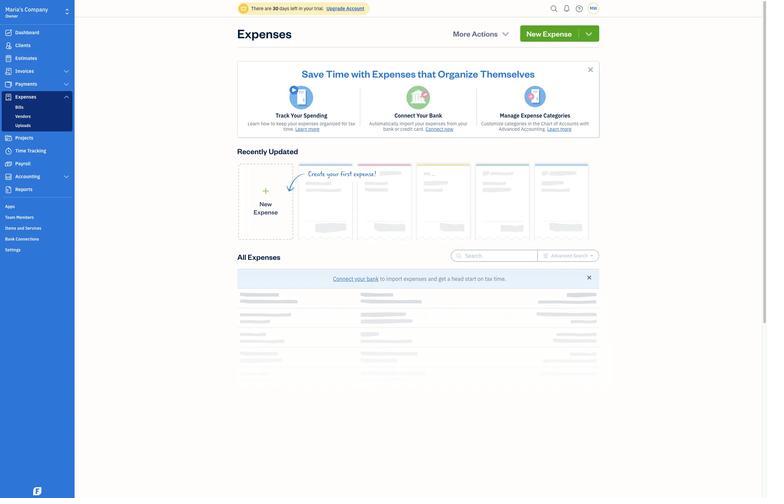 Task type: vqa. For each thing, say whether or not it's contained in the screenshot.
Markup: 0% at the right bottom of the page
no



Task type: locate. For each thing, give the bounding box(es) containing it.
time. right on at the bottom
[[494, 276, 507, 283]]

1 horizontal spatial tax
[[485, 276, 493, 283]]

0 horizontal spatial new expense
[[254, 200, 278, 216]]

0 horizontal spatial connect
[[333, 276, 354, 283]]

bank
[[430, 112, 443, 119], [5, 237, 15, 242]]

expenses inside learn how to keep your expenses organized for tax time.
[[299, 121, 319, 127]]

1 vertical spatial time
[[15, 148, 26, 154]]

bank down items
[[5, 237, 15, 242]]

expenses down are
[[238, 25, 292, 41]]

with inside customize categories in the chart of accounts with advanced accounting.
[[580, 121, 590, 127]]

1 vertical spatial close image
[[587, 275, 593, 281]]

1 vertical spatial time.
[[494, 276, 507, 283]]

report image
[[4, 187, 13, 193]]

chevrondown image for new expense
[[585, 29, 594, 38]]

1 horizontal spatial expense
[[521, 112, 543, 119]]

time right 'save'
[[326, 67, 350, 80]]

projects link
[[2, 132, 73, 145]]

1 horizontal spatial connect
[[395, 112, 416, 119]]

2 learn more from the left
[[548, 126, 572, 132]]

and right items
[[17, 226, 24, 231]]

manage
[[500, 112, 520, 119]]

client image
[[4, 42, 13, 49]]

1 your from the left
[[291, 112, 303, 119]]

bank
[[384, 126, 394, 132], [367, 276, 379, 283]]

0 vertical spatial to
[[271, 121, 275, 127]]

2 horizontal spatial connect
[[426, 126, 444, 132]]

2 chevron large down image from the top
[[63, 174, 70, 180]]

expense for plus image
[[254, 208, 278, 216]]

1 horizontal spatial bank
[[430, 112, 443, 119]]

dashboard
[[15, 30, 39, 36]]

to
[[271, 121, 275, 127], [380, 276, 385, 283]]

more down spending
[[309, 126, 320, 132]]

time. inside learn how to keep your expenses organized for tax time.
[[284, 126, 295, 132]]

the
[[533, 121, 540, 127]]

0 horizontal spatial learn more
[[296, 126, 320, 132]]

estimate image
[[4, 55, 13, 62]]

learn more
[[296, 126, 320, 132], [548, 126, 572, 132]]

1 horizontal spatial learn more
[[548, 126, 572, 132]]

learn left 'how'
[[248, 121, 260, 127]]

2 horizontal spatial expense
[[543, 29, 572, 38]]

categories
[[505, 121, 527, 127]]

1 vertical spatial and
[[428, 276, 438, 283]]

maria's company owner
[[5, 6, 48, 19]]

your
[[304, 5, 313, 12], [288, 121, 298, 127], [415, 121, 425, 127], [458, 121, 468, 127], [327, 171, 339, 178], [355, 276, 366, 283]]

learn
[[248, 121, 260, 127], [296, 126, 308, 132], [548, 126, 560, 132]]

1 horizontal spatial new
[[527, 29, 542, 38]]

2 chevrondown image from the left
[[585, 29, 594, 38]]

chevron large down image for accounting
[[63, 174, 70, 180]]

your inside learn how to keep your expenses organized for tax time.
[[288, 121, 298, 127]]

1 horizontal spatial more
[[561, 126, 572, 132]]

actions
[[472, 29, 498, 38]]

chevron large down image
[[63, 69, 70, 74], [63, 174, 70, 180]]

0 horizontal spatial chevrondown image
[[501, 29, 511, 38]]

tax right for
[[349, 121, 356, 127]]

0 horizontal spatial with
[[352, 67, 371, 80]]

expenses left "that"
[[373, 67, 416, 80]]

learn for track your spending
[[296, 126, 308, 132]]

automatically import your expenses from your bank or credit card.
[[370, 121, 468, 132]]

1 chevrondown image from the left
[[501, 29, 511, 38]]

project image
[[4, 135, 13, 142]]

0 horizontal spatial more
[[309, 126, 320, 132]]

payroll link
[[2, 158, 73, 170]]

timer image
[[4, 148, 13, 155]]

1 vertical spatial new
[[260, 200, 272, 208]]

learn inside learn how to keep your expenses organized for tax time.
[[248, 121, 260, 127]]

expenses left 'get'
[[404, 276, 427, 283]]

from
[[447, 121, 457, 127]]

bills link
[[3, 103, 71, 112]]

chevron large down image inside invoices link
[[63, 69, 70, 74]]

in
[[299, 5, 303, 12], [528, 121, 532, 127]]

more
[[309, 126, 320, 132], [561, 126, 572, 132]]

customize categories in the chart of accounts with advanced accounting.
[[482, 121, 590, 132]]

time. down track
[[284, 126, 295, 132]]

bank connections
[[5, 237, 39, 242]]

new expense link
[[239, 164, 293, 240]]

chevron large down image up payments link
[[63, 69, 70, 74]]

tracking
[[27, 148, 46, 154]]

expenses up bills
[[15, 94, 36, 100]]

learn more down categories
[[548, 126, 572, 132]]

connect your bank to import expenses and get a head start on tax time.
[[333, 276, 507, 283]]

import
[[400, 121, 414, 127], [387, 276, 403, 283]]

mw
[[591, 6, 598, 11]]

0 vertical spatial connect
[[395, 112, 416, 119]]

bank up 'connect now'
[[430, 112, 443, 119]]

new
[[527, 29, 542, 38], [260, 200, 272, 208]]

time
[[326, 67, 350, 80], [15, 148, 26, 154]]

bank inside bank connections link
[[5, 237, 15, 242]]

1 vertical spatial chevron large down image
[[63, 94, 70, 100]]

2 more from the left
[[561, 126, 572, 132]]

more right of
[[561, 126, 572, 132]]

connect your bank
[[395, 112, 443, 119]]

tax right on at the bottom
[[485, 276, 493, 283]]

learn more down track your spending
[[296, 126, 320, 132]]

team
[[5, 215, 15, 220]]

of
[[554, 121, 558, 127]]

1 vertical spatial bank
[[5, 237, 15, 242]]

chevron large down image inside accounting "link"
[[63, 174, 70, 180]]

0 horizontal spatial new
[[260, 200, 272, 208]]

1 more from the left
[[309, 126, 320, 132]]

search image
[[549, 4, 560, 14]]

0 horizontal spatial bank
[[5, 237, 15, 242]]

1 vertical spatial with
[[580, 121, 590, 127]]

2 chevron large down image from the top
[[63, 94, 70, 100]]

0 horizontal spatial time
[[15, 148, 26, 154]]

1 vertical spatial new expense
[[254, 200, 278, 216]]

1 vertical spatial connect
[[426, 126, 444, 132]]

0 vertical spatial bank
[[384, 126, 394, 132]]

chevron large down image inside 'expenses' 'link'
[[63, 94, 70, 100]]

1 horizontal spatial in
[[528, 121, 532, 127]]

new expense down search image
[[527, 29, 572, 38]]

with
[[352, 67, 371, 80], [580, 121, 590, 127]]

chevron large down image
[[63, 82, 70, 87], [63, 94, 70, 100]]

0 vertical spatial chevron large down image
[[63, 82, 70, 87]]

main element
[[0, 0, 92, 499]]

get
[[439, 276, 447, 283]]

chevron large down image up reports link
[[63, 174, 70, 180]]

expense up the
[[521, 112, 543, 119]]

in right left
[[299, 5, 303, 12]]

bank inside automatically import your expenses from your bank or credit card.
[[384, 126, 394, 132]]

new expense
[[527, 29, 572, 38], [254, 200, 278, 216]]

team members link
[[2, 212, 73, 223]]

manage expense categories
[[500, 112, 571, 119]]

0 vertical spatial in
[[299, 5, 303, 12]]

save time with expenses that organize themselves
[[302, 67, 535, 80]]

uploads
[[15, 123, 31, 128]]

chevrondown image
[[501, 29, 511, 38], [585, 29, 594, 38]]

0 vertical spatial new
[[527, 29, 542, 38]]

expenses for organized
[[299, 121, 319, 127]]

1 horizontal spatial bank
[[384, 126, 394, 132]]

1 horizontal spatial and
[[428, 276, 438, 283]]

0 vertical spatial tax
[[349, 121, 356, 127]]

0 horizontal spatial bank
[[367, 276, 379, 283]]

upgrade account link
[[325, 5, 365, 12]]

connect
[[395, 112, 416, 119], [426, 126, 444, 132], [333, 276, 354, 283]]

recently
[[238, 147, 267, 156]]

new expense down plus image
[[254, 200, 278, 216]]

1 horizontal spatial new expense
[[527, 29, 572, 38]]

0 vertical spatial time.
[[284, 126, 295, 132]]

0 horizontal spatial learn
[[248, 121, 260, 127]]

1 vertical spatial chevron large down image
[[63, 174, 70, 180]]

1 vertical spatial in
[[528, 121, 532, 127]]

1 learn more from the left
[[296, 126, 320, 132]]

chevrondown image right actions
[[501, 29, 511, 38]]

owner
[[5, 14, 18, 19]]

your
[[291, 112, 303, 119], [417, 112, 428, 119]]

to right connect your bank button in the left bottom of the page
[[380, 276, 385, 283]]

chevron large down image for payments
[[63, 82, 70, 87]]

0 vertical spatial and
[[17, 226, 24, 231]]

reports
[[15, 187, 33, 193]]

0 horizontal spatial to
[[271, 121, 275, 127]]

expenses link
[[2, 91, 73, 103]]

time right timer image
[[15, 148, 26, 154]]

expense image
[[4, 94, 13, 101]]

0 vertical spatial with
[[352, 67, 371, 80]]

0 horizontal spatial time.
[[284, 126, 295, 132]]

0 vertical spatial import
[[400, 121, 414, 127]]

your up learn how to keep your expenses organized for tax time.
[[291, 112, 303, 119]]

connections
[[16, 237, 39, 242]]

1 vertical spatial tax
[[485, 276, 493, 283]]

chevron large down image up 'expenses' 'link'
[[63, 82, 70, 87]]

connect now
[[426, 126, 454, 132]]

tax inside learn how to keep your expenses organized for tax time.
[[349, 121, 356, 127]]

chevrondown image down mw dropdown button
[[585, 29, 594, 38]]

close image
[[587, 66, 595, 74], [587, 275, 593, 281]]

0 vertical spatial expense
[[543, 29, 572, 38]]

are
[[265, 5, 272, 12]]

all expenses
[[238, 252, 281, 262]]

1 horizontal spatial with
[[580, 121, 590, 127]]

more for spending
[[309, 126, 320, 132]]

expenses left from
[[426, 121, 446, 127]]

1 chevron large down image from the top
[[63, 82, 70, 87]]

bills
[[15, 105, 23, 110]]

expenses right all
[[248, 252, 281, 262]]

expenses down spending
[[299, 121, 319, 127]]

learn down categories
[[548, 126, 560, 132]]

learn more for spending
[[296, 126, 320, 132]]

learn down track your spending
[[296, 126, 308, 132]]

0 vertical spatial chevron large down image
[[63, 69, 70, 74]]

chevrondown image inside more actions dropdown button
[[501, 29, 511, 38]]

0 vertical spatial bank
[[430, 112, 443, 119]]

expense!
[[354, 171, 377, 178]]

expenses
[[299, 121, 319, 127], [426, 121, 446, 127], [404, 276, 427, 283]]

0 vertical spatial time
[[326, 67, 350, 80]]

1 horizontal spatial chevrondown image
[[585, 29, 594, 38]]

your up automatically import your expenses from your bank or credit card.
[[417, 112, 428, 119]]

2 horizontal spatial learn
[[548, 126, 560, 132]]

new expense button
[[521, 25, 600, 42]]

expenses inside automatically import your expenses from your bank or credit card.
[[426, 121, 446, 127]]

and left 'get'
[[428, 276, 438, 283]]

chevrondown image inside new expense button
[[585, 29, 594, 38]]

0 horizontal spatial expense
[[254, 208, 278, 216]]

vendors link
[[3, 113, 71, 121]]

0 horizontal spatial and
[[17, 226, 24, 231]]

create your first expense!
[[308, 171, 377, 178]]

chevron large down image up bills link
[[63, 94, 70, 100]]

2 your from the left
[[417, 112, 428, 119]]

expense down plus image
[[254, 208, 278, 216]]

to right 'how'
[[271, 121, 275, 127]]

1 horizontal spatial time
[[326, 67, 350, 80]]

accounting.
[[521, 126, 547, 132]]

0 vertical spatial new expense
[[527, 29, 572, 38]]

there
[[251, 5, 264, 12]]

1 vertical spatial expense
[[521, 112, 543, 119]]

1 horizontal spatial your
[[417, 112, 428, 119]]

1 horizontal spatial time.
[[494, 276, 507, 283]]

left
[[291, 5, 298, 12]]

1 chevron large down image from the top
[[63, 69, 70, 74]]

go to help image
[[574, 4, 585, 14]]

0 horizontal spatial tax
[[349, 121, 356, 127]]

upgrade
[[327, 5, 346, 12]]

in left the
[[528, 121, 532, 127]]

0 horizontal spatial your
[[291, 112, 303, 119]]

1 vertical spatial bank
[[367, 276, 379, 283]]

1 horizontal spatial to
[[380, 276, 385, 283]]

2 vertical spatial expense
[[254, 208, 278, 216]]

chart
[[541, 121, 553, 127]]

1 horizontal spatial learn
[[296, 126, 308, 132]]

manage expense categories image
[[525, 86, 547, 108]]

expense down search image
[[543, 29, 572, 38]]

30
[[273, 5, 279, 12]]

members
[[16, 215, 34, 220]]



Task type: describe. For each thing, give the bounding box(es) containing it.
new expense inside the new expense link
[[254, 200, 278, 216]]

1 vertical spatial import
[[387, 276, 403, 283]]

a
[[448, 276, 451, 283]]

card.
[[414, 126, 425, 132]]

invoices link
[[2, 65, 73, 78]]

organize
[[438, 67, 479, 80]]

accounting link
[[2, 171, 73, 183]]

new inside new expense button
[[527, 29, 542, 38]]

invoice image
[[4, 68, 13, 75]]

0 horizontal spatial in
[[299, 5, 303, 12]]

more for categories
[[561, 126, 572, 132]]

money image
[[4, 161, 13, 168]]

reports link
[[2, 184, 73, 196]]

expenses for and
[[404, 276, 427, 283]]

team members
[[5, 215, 34, 220]]

your for track
[[291, 112, 303, 119]]

clients
[[15, 42, 31, 49]]

connect for connect your bank
[[395, 112, 416, 119]]

settings link
[[2, 245, 73, 255]]

new expense inside new expense button
[[527, 29, 572, 38]]

save
[[302, 67, 324, 80]]

estimates link
[[2, 53, 73, 65]]

learn for manage expense categories
[[548, 126, 560, 132]]

plus image
[[262, 188, 270, 195]]

chevron large down image for expenses
[[63, 94, 70, 100]]

chevron large down image for invoices
[[63, 69, 70, 74]]

chart image
[[4, 174, 13, 181]]

dashboard link
[[2, 27, 73, 39]]

time tracking
[[15, 148, 46, 154]]

Search text field
[[466, 251, 527, 262]]

start
[[465, 276, 477, 283]]

apps link
[[2, 202, 73, 212]]

on
[[478, 276, 484, 283]]

vendors
[[15, 114, 31, 119]]

dashboard image
[[4, 30, 13, 36]]

clients link
[[2, 40, 73, 52]]

items and services
[[5, 226, 41, 231]]

automatically
[[370, 121, 399, 127]]

keep
[[277, 121, 287, 127]]

items
[[5, 226, 16, 231]]

import inside automatically import your expenses from your bank or credit card.
[[400, 121, 414, 127]]

to inside learn how to keep your expenses organized for tax time.
[[271, 121, 275, 127]]

uploads link
[[3, 122, 71, 130]]

for
[[342, 121, 348, 127]]

services
[[25, 226, 41, 231]]

create
[[308, 171, 325, 178]]

categories
[[544, 112, 571, 119]]

expense for the "manage expense categories" 'image'
[[521, 112, 543, 119]]

customize
[[482, 121, 504, 127]]

projects
[[15, 135, 33, 141]]

head
[[452, 276, 464, 283]]

account
[[347, 5, 365, 12]]

crown image
[[240, 5, 247, 12]]

that
[[418, 67, 436, 80]]

connect your bank image
[[407, 86, 431, 110]]

learn more for categories
[[548, 126, 572, 132]]

settings
[[5, 248, 21, 253]]

company
[[25, 6, 48, 13]]

time tracking link
[[2, 145, 73, 157]]

or
[[395, 126, 400, 132]]

items and services link
[[2, 223, 73, 233]]

themselves
[[481, 67, 535, 80]]

advanced
[[499, 126, 520, 132]]

in inside customize categories in the chart of accounts with advanced accounting.
[[528, 121, 532, 127]]

all
[[238, 252, 247, 262]]

accounting
[[15, 174, 40, 180]]

invoices
[[15, 68, 34, 74]]

1 vertical spatial to
[[380, 276, 385, 283]]

freshbooks image
[[32, 488, 43, 496]]

bank connections link
[[2, 234, 73, 244]]

new expense button
[[521, 25, 600, 42]]

trial.
[[315, 5, 324, 12]]

spending
[[304, 112, 328, 119]]

now
[[445, 126, 454, 132]]

2 vertical spatial connect
[[333, 276, 354, 283]]

expenses inside 'link'
[[15, 94, 36, 100]]

connect your bank button
[[333, 275, 379, 283]]

payroll
[[15, 161, 31, 167]]

recently updated
[[238, 147, 298, 156]]

expense inside button
[[543, 29, 572, 38]]

there are 30 days left in your trial. upgrade account
[[251, 5, 365, 12]]

more
[[453, 29, 471, 38]]

more actions
[[453, 29, 498, 38]]

track your spending image
[[290, 86, 314, 110]]

learn how to keep your expenses organized for tax time.
[[248, 121, 356, 132]]

maria's
[[5, 6, 23, 13]]

notifications image
[[562, 2, 573, 15]]

track your spending
[[276, 112, 328, 119]]

payments link
[[2, 78, 73, 91]]

apps
[[5, 204, 15, 209]]

connect for connect now
[[426, 126, 444, 132]]

mw button
[[588, 3, 600, 14]]

and inside items and services link
[[17, 226, 24, 231]]

chevrondown image for more actions
[[501, 29, 511, 38]]

your for connect
[[417, 112, 428, 119]]

payment image
[[4, 81, 13, 88]]

estimates
[[15, 55, 37, 61]]

credit
[[401, 126, 413, 132]]

track
[[276, 112, 290, 119]]

how
[[261, 121, 270, 127]]

time inside main element
[[15, 148, 26, 154]]

0 vertical spatial close image
[[587, 66, 595, 74]]

payments
[[15, 81, 37, 87]]



